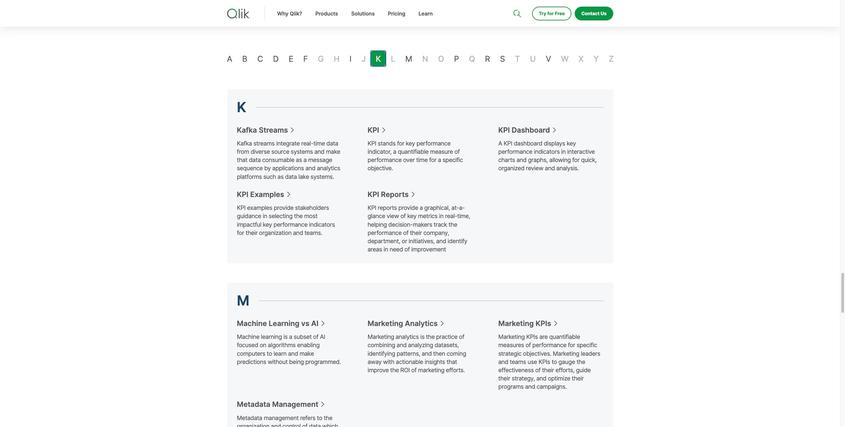 Task type: locate. For each thing, give the bounding box(es) containing it.
support image
[[514, 0, 520, 5]]



Task type: describe. For each thing, give the bounding box(es) containing it.
login image
[[592, 0, 598, 5]]

qlik image
[[227, 9, 251, 18]]

company image
[[552, 0, 558, 5]]



